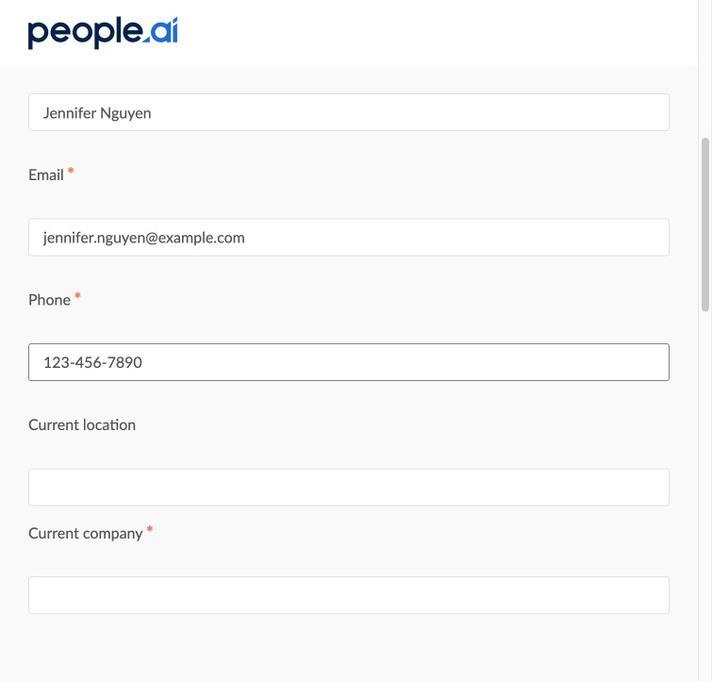 Task type: locate. For each thing, give the bounding box(es) containing it.
None email field
[[28, 218, 670, 256]]

None text field
[[28, 94, 670, 131], [28, 343, 670, 381], [28, 94, 670, 131], [28, 343, 670, 381]]

None text field
[[28, 468, 670, 506], [28, 577, 670, 614], [28, 468, 670, 506], [28, 577, 670, 614]]



Task type: describe. For each thing, give the bounding box(es) containing it.
people.ai logo image
[[28, 17, 177, 50]]



Task type: vqa. For each thing, say whether or not it's contained in the screenshot.
Add a cover letter or anything else you want to share. Text Box
no



